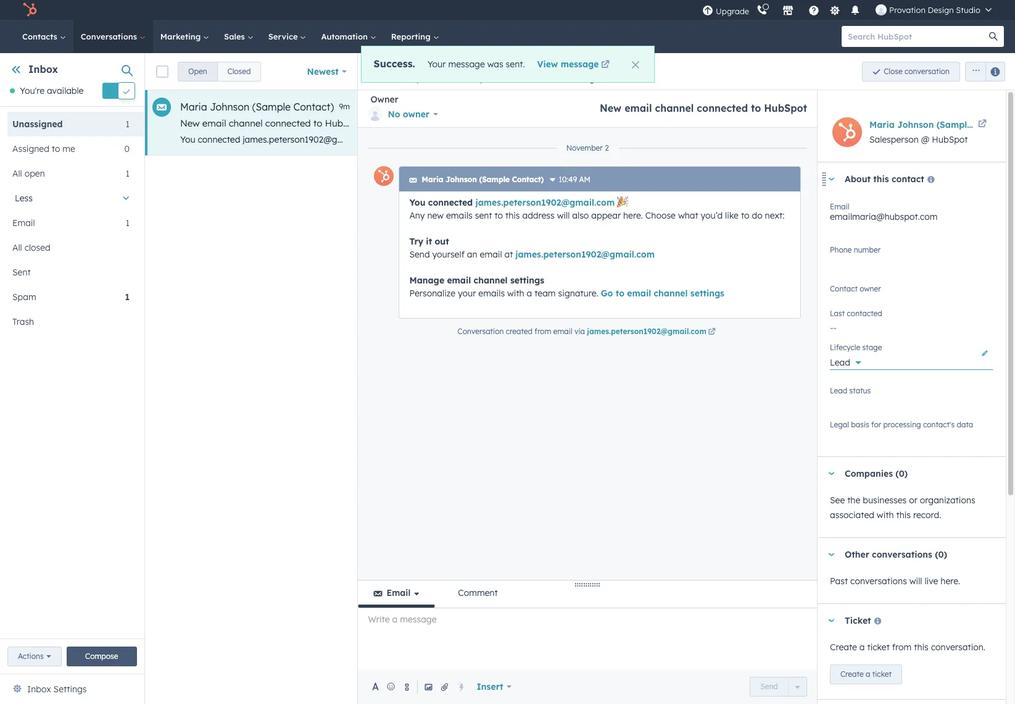 Task type: locate. For each thing, give the bounding box(es) containing it.
1 horizontal spatial (0)
[[936, 549, 948, 560]]

caret image
[[828, 472, 836, 475], [828, 553, 836, 556]]

lead for lead status
[[831, 386, 848, 395]]

next: inside maria johnson (sample contact) 9m new email channel connected to hubspot you connected james.peterson1902@gmail.com any new emails sent to this address will also appear here. choose what you'd like to do next:  try it out send yourself an email at <a href = 'mailto:james.p
[[733, 134, 752, 145]]

conversations up the past conversations will live here.
[[873, 549, 933, 560]]

yourself up manage
[[433, 249, 465, 260]]

1 vertical spatial sent
[[475, 210, 493, 221]]

ticket for create a ticket
[[873, 670, 892, 679]]

1 vertical spatial do
[[752, 210, 763, 221]]

conversation.
[[932, 642, 986, 653]]

(sample up 'mailto:james.p
[[937, 119, 973, 130]]

contact owner no owner
[[831, 284, 882, 300]]

james.peterson1902@gmail.com down the more info icon
[[476, 197, 615, 208]]

ticket
[[868, 642, 890, 653], [873, 670, 892, 679]]

other conversations (0) button
[[818, 538, 994, 571]]

0 vertical spatial no
[[388, 109, 400, 120]]

all left closed
[[12, 242, 22, 253]]

will down 10:49
[[557, 210, 570, 221]]

1 vertical spatial email
[[12, 218, 35, 229]]

help image
[[809, 6, 820, 17]]

1 vertical spatial a
[[860, 642, 866, 653]]

from
[[535, 327, 552, 336], [893, 642, 912, 653]]

1 vertical spatial no
[[831, 289, 843, 300]]

from right created
[[535, 327, 552, 336]]

message up ago
[[561, 59, 599, 70]]

here. inside maria johnson (sample contact) 9m new email channel connected to hubspot you connected james.peterson1902@gmail.com any new emails sent to this address will also appear here. choose what you'd like to do next:  try it out send yourself an email at <a href = 'mailto:james.p
[[591, 134, 611, 145]]

companies (0) button
[[818, 457, 994, 490]]

salesperson inside maria johnson (sample contact) salesperson at hubspot • created 9 minutes ago
[[395, 73, 445, 84]]

2 message from the left
[[561, 59, 599, 70]]

owner inside 'popup button'
[[403, 109, 430, 120]]

a down create a ticket from this conversation.
[[866, 670, 871, 679]]

address down •
[[490, 134, 522, 145]]

connected inside you connected james.peterson1902@gmail.com 🎉 any new emails sent to this address will also appear here. choose what you'd like to do next:
[[428, 197, 473, 208]]

like inside maria johnson (sample contact) 9m new email channel connected to hubspot you connected james.peterson1902@gmail.com any new emails sent to this address will also appear here. choose what you'd like to do next:  try it out send yourself an email at <a href = 'mailto:james.p
[[693, 134, 707, 145]]

1 vertical spatial yourself
[[433, 249, 465, 260]]

2 vertical spatial at
[[505, 249, 513, 260]]

1 vertical spatial you
[[410, 197, 426, 208]]

james.peterson1902@gmail.com
[[243, 134, 375, 145], [476, 197, 615, 208], [516, 249, 655, 260], [588, 327, 707, 336]]

(0) up live
[[936, 549, 948, 560]]

1 vertical spatial will
[[557, 210, 570, 221]]

ticket up create a ticket
[[868, 642, 890, 653]]

link opens in a new window image inside the james.peterson1902@gmail.com link
[[709, 329, 716, 336]]

1 for all open
[[126, 168, 130, 179]]

james.peterson1902@gmail.com link down the more info icon
[[476, 197, 615, 208]]

ticket down create a ticket from this conversation.
[[873, 670, 892, 679]]

emails inside you connected james.peterson1902@gmail.com 🎉 any new emails sent to this address will also appear here. choose what you'd like to do next:
[[446, 210, 473, 221]]

salesperson left @
[[870, 134, 919, 145]]

caret image inside about this contact "dropdown button"
[[828, 178, 836, 181]]

actions
[[18, 652, 44, 661]]

1 horizontal spatial settings
[[691, 288, 725, 299]]

open
[[24, 168, 45, 179]]

caret image left about at right top
[[828, 178, 836, 181]]

'mailto:james.p
[[937, 134, 999, 145]]

you
[[180, 134, 195, 145], [410, 197, 426, 208]]

your
[[458, 288, 476, 299]]

0 vertical spatial (0)
[[896, 468, 909, 479]]

conversations
[[873, 549, 933, 560], [851, 576, 908, 587]]

next: inside you connected james.peterson1902@gmail.com 🎉 any new emails sent to this address will also appear here. choose what you'd like to do next:
[[765, 210, 785, 221]]

contact) up 'mailto:james.p
[[976, 119, 1013, 130]]

close conversation button
[[863, 61, 961, 81]]

0 vertical spatial create
[[831, 642, 858, 653]]

0 vertical spatial ticket
[[868, 642, 890, 653]]

to
[[752, 102, 762, 114], [314, 117, 323, 129], [462, 134, 471, 145], [709, 134, 717, 145], [52, 143, 60, 155], [495, 210, 503, 221], [742, 210, 750, 221], [616, 288, 625, 299]]

group down search button on the right top
[[961, 61, 1006, 81]]

conversations for other
[[873, 549, 933, 560]]

1 vertical spatial you'd
[[701, 210, 723, 221]]

1 horizontal spatial emails
[[446, 210, 473, 221]]

2 caret image from the top
[[828, 553, 836, 556]]

1 vertical spatial at
[[888, 134, 897, 145]]

an up about at right top
[[851, 134, 861, 145]]

0 horizontal spatial any
[[377, 134, 393, 145]]

conversation created from email via
[[458, 327, 588, 336]]

message for your
[[449, 59, 485, 70]]

salesperson down your
[[395, 73, 445, 84]]

0 horizontal spatial address
[[490, 134, 522, 145]]

try inside maria johnson (sample contact) 9m new email channel connected to hubspot you connected james.peterson1902@gmail.com any new emails sent to this address will also appear here. choose what you'd like to do next:  try it out send yourself an email at <a href = 'mailto:james.p
[[755, 134, 767, 145]]

see the businesses or organizations associated with this record.
[[831, 495, 976, 521]]

0 vertical spatial you'd
[[669, 134, 691, 145]]

0 horizontal spatial (0)
[[896, 468, 909, 479]]

0 vertical spatial no owner button
[[368, 105, 438, 124]]

Closed button
[[217, 61, 262, 81]]

yourself inside maria johnson (sample contact) 9m new email channel connected to hubspot you connected james.peterson1902@gmail.com any new emails sent to this address will also appear here. choose what you'd like to do next:  try it out send yourself an email at <a href = 'mailto:james.p
[[816, 134, 849, 145]]

james.peterson1902@gmail.com down go to email channel settings link
[[588, 327, 707, 336]]

no owner button up last contacted text box in the right of the page
[[831, 282, 994, 303]]

here.
[[591, 134, 611, 145], [624, 210, 643, 221], [941, 576, 961, 587]]

1 horizontal spatial next:
[[765, 210, 785, 221]]

will
[[525, 134, 538, 145], [557, 210, 570, 221], [910, 576, 923, 587]]

0 vertical spatial settings
[[511, 275, 545, 286]]

caret image
[[828, 178, 836, 181], [828, 619, 836, 622]]

1 horizontal spatial yourself
[[816, 134, 849, 145]]

1 vertical spatial caret image
[[828, 619, 836, 622]]

ticket for create a ticket from this conversation.
[[868, 642, 890, 653]]

create
[[831, 642, 858, 653], [841, 670, 864, 679]]

companies
[[845, 468, 894, 479]]

new down "open" button
[[180, 117, 200, 129]]

0 vertical spatial caret image
[[828, 178, 836, 181]]

0 horizontal spatial an
[[467, 249, 478, 260]]

organizations
[[921, 495, 976, 506]]

(0) up businesses
[[896, 468, 909, 479]]

maria johnson (sample contact) 9m new email channel connected to hubspot you connected james.peterson1902@gmail.com any new emails sent to this address will also appear here. choose what you'd like to do next:  try it out send yourself an email at <a href = 'mailto:james.p
[[180, 101, 999, 145]]

conversations down 'other conversations (0)'
[[851, 576, 908, 587]]

2 lead from the top
[[831, 386, 848, 395]]

new inside maria johnson (sample contact) 9m new email channel connected to hubspot you connected james.peterson1902@gmail.com any new emails sent to this address will also appear here. choose what you'd like to do next:  try it out send yourself an email at <a href = 'mailto:james.p
[[395, 134, 411, 145]]

1 vertical spatial here.
[[624, 210, 643, 221]]

0 vertical spatial also
[[540, 134, 557, 145]]

1 horizontal spatial sent
[[475, 210, 493, 221]]

any inside maria johnson (sample contact) 9m new email channel connected to hubspot you connected james.peterson1902@gmail.com any new emails sent to this address will also appear here. choose what you'd like to do next:  try it out send yourself an email at <a href = 'mailto:james.p
[[377, 134, 393, 145]]

contact) up 9 on the top of the page
[[514, 59, 556, 71]]

owner down your
[[403, 109, 430, 120]]

link opens in a new window image
[[601, 59, 610, 71], [601, 61, 610, 70], [709, 327, 716, 338], [709, 329, 716, 336]]

will left november on the top right of page
[[525, 134, 538, 145]]

phone number
[[831, 245, 881, 254]]

minutes
[[550, 73, 582, 84]]

an up your
[[467, 249, 478, 260]]

emails inside manage email channel settings personalize your emails with a team signature. go to email channel settings
[[479, 288, 505, 299]]

0 vertical spatial with
[[508, 288, 525, 299]]

(sample
[[471, 59, 511, 71], [252, 101, 291, 113], [937, 119, 973, 130], [480, 175, 510, 184]]

contacted
[[848, 309, 883, 318]]

0 vertical spatial do
[[720, 134, 730, 145]]

a inside create a ticket button
[[866, 670, 871, 679]]

november 2
[[567, 143, 609, 153]]

yourself
[[816, 134, 849, 145], [433, 249, 465, 260]]

james.peterson1902@gmail.com link down go to email channel settings link
[[588, 327, 718, 338]]

1 horizontal spatial salesperson
[[870, 134, 919, 145]]

address up try it out send yourself an email at james.peterson1902@gmail.com
[[523, 210, 555, 221]]

0 horizontal spatial try
[[410, 236, 424, 247]]

2 vertical spatial will
[[910, 576, 923, 587]]

this inside about this contact "dropdown button"
[[874, 174, 890, 185]]

1 caret image from the top
[[828, 472, 836, 475]]

appear left 2
[[559, 134, 589, 145]]

a left team on the right top of page
[[527, 288, 532, 299]]

0 horizontal spatial settings
[[511, 275, 545, 286]]

inbox left settings at the bottom
[[27, 684, 51, 695]]

1 vertical spatial inbox
[[27, 684, 51, 695]]

comment
[[458, 587, 498, 598]]

owner for contact owner no owner
[[860, 284, 882, 293]]

what inside you connected james.peterson1902@gmail.com 🎉 any new emails sent to this address will also appear here. choose what you'd like to do next:
[[679, 210, 699, 221]]

1 caret image from the top
[[828, 178, 836, 181]]

9m
[[339, 102, 350, 111]]

1 horizontal spatial with
[[877, 510, 895, 521]]

1 vertical spatial any
[[410, 210, 425, 221]]

conversations inside dropdown button
[[873, 549, 933, 560]]

2 horizontal spatial at
[[888, 134, 897, 145]]

0 vertical spatial salesperson
[[395, 73, 445, 84]]

(sample up •
[[471, 59, 511, 71]]

closed
[[228, 66, 251, 76]]

james.peterson1902@gmail.com up manage email channel settings personalize your emails with a team signature. go to email channel settings at the top of the page
[[516, 249, 655, 260]]

0 horizontal spatial maria johnson (sample contact)
[[422, 175, 544, 184]]

caret image inside companies (0) dropdown button
[[828, 472, 836, 475]]

was
[[488, 59, 504, 70]]

0 vertical spatial inbox
[[28, 63, 58, 75]]

email inside 'button'
[[387, 587, 411, 598]]

you're available image
[[10, 88, 15, 93]]

ticket inside create a ticket button
[[873, 670, 892, 679]]

lead inside popup button
[[831, 357, 851, 368]]

assigned
[[12, 143, 49, 155]]

group down sales
[[178, 61, 262, 81]]

0 vertical spatial yourself
[[816, 134, 849, 145]]

trash
[[12, 316, 34, 328]]

james.peterson1902@gmail.com link
[[476, 197, 615, 208], [516, 249, 655, 260], [588, 327, 718, 338]]

no up last
[[831, 289, 843, 300]]

1 horizontal spatial like
[[726, 210, 739, 221]]

search image
[[990, 32, 999, 41]]

0 horizontal spatial with
[[508, 288, 525, 299]]

will inside maria johnson (sample contact) 9m new email channel connected to hubspot you connected james.peterson1902@gmail.com any new emails sent to this address will also appear here. choose what you'd like to do next:  try it out send yourself an email at <a href = 'mailto:james.p
[[525, 134, 538, 145]]

address inside maria johnson (sample contact) 9m new email channel connected to hubspot you connected james.peterson1902@gmail.com any new emails sent to this address will also appear here. choose what you'd like to do next:  try it out send yourself an email at <a href = 'mailto:james.p
[[490, 134, 522, 145]]

new down ago
[[600, 102, 622, 114]]

new inside maria johnson (sample contact) 9m new email channel connected to hubspot you connected james.peterson1902@gmail.com any new emails sent to this address will also appear here. choose what you'd like to do next:  try it out send yourself an email at <a href = 'mailto:james.p
[[180, 117, 200, 129]]

created
[[506, 327, 533, 336]]

1 vertical spatial out
[[435, 236, 449, 247]]

view
[[538, 59, 559, 70]]

maria inside maria johnson (sample contact) salesperson at hubspot • created 9 minutes ago
[[395, 59, 424, 71]]

inbox inside "link"
[[27, 684, 51, 695]]

will left live
[[910, 576, 923, 587]]

0 horizontal spatial like
[[693, 134, 707, 145]]

2 group from the left
[[961, 61, 1006, 81]]

phone
[[831, 245, 852, 254]]

james.peterson1902@gmail.com down 9m
[[243, 134, 375, 145]]

conversation
[[905, 66, 950, 76]]

0 horizontal spatial salesperson
[[395, 73, 445, 84]]

0 vertical spatial address
[[490, 134, 522, 145]]

1 horizontal spatial appear
[[592, 210, 621, 221]]

with inside the see the businesses or organizations associated with this record.
[[877, 510, 895, 521]]

lead down lifecycle
[[831, 357, 851, 368]]

2 horizontal spatial email
[[831, 202, 850, 211]]

2 vertical spatial send
[[761, 682, 779, 691]]

choose inside you connected james.peterson1902@gmail.com 🎉 any new emails sent to this address will also appear here. choose what you'd like to do next:
[[646, 210, 676, 221]]

hubspot inside maria johnson (sample contact) 9m new email channel connected to hubspot you connected james.peterson1902@gmail.com any new emails sent to this address will also appear here. choose what you'd like to do next:  try it out send yourself an email at <a href = 'mailto:james.p
[[325, 117, 364, 129]]

0 vertical spatial it
[[769, 134, 775, 145]]

do inside you connected james.peterson1902@gmail.com 🎉 any new emails sent to this address will also appear here. choose what you'd like to do next:
[[752, 210, 763, 221]]

1 horizontal spatial new
[[600, 102, 622, 114]]

0 vertical spatial will
[[525, 134, 538, 145]]

message
[[449, 59, 485, 70], [561, 59, 599, 70]]

0 vertical spatial conversations
[[873, 549, 933, 560]]

notifications button
[[845, 0, 866, 20]]

2 horizontal spatial send
[[793, 134, 814, 145]]

1 vertical spatial new
[[428, 210, 444, 221]]

lead for lead
[[831, 357, 851, 368]]

0 horizontal spatial emails
[[414, 134, 440, 145]]

1 lead from the top
[[831, 357, 851, 368]]

contact)
[[514, 59, 556, 71], [294, 101, 334, 113], [976, 119, 1013, 130], [512, 175, 544, 184]]

with down businesses
[[877, 510, 895, 521]]

conversation
[[458, 327, 504, 336]]

sent
[[443, 134, 460, 145], [475, 210, 493, 221]]

connected
[[697, 102, 749, 114], [265, 117, 311, 129], [198, 134, 240, 145], [428, 197, 473, 208]]

caret image inside the other conversations (0) dropdown button
[[828, 553, 836, 556]]

message for view
[[561, 59, 599, 70]]

(sample down closed button
[[252, 101, 291, 113]]

caret image left other
[[828, 553, 836, 556]]

november
[[567, 143, 603, 153]]

help button
[[804, 0, 825, 20]]

group
[[178, 61, 262, 81], [961, 61, 1006, 81]]

1 vertical spatial lead
[[831, 386, 848, 395]]

johnson inside maria johnson (sample contact) salesperson at hubspot • created 9 minutes ago
[[427, 59, 468, 71]]

caret image inside ticket dropdown button
[[828, 619, 836, 622]]

insert button
[[469, 674, 520, 699]]

at inside try it out send yourself an email at james.peterson1902@gmail.com
[[505, 249, 513, 260]]

no owner button down success.
[[368, 105, 438, 124]]

0 vertical spatial here.
[[591, 134, 611, 145]]

new inside you connected james.peterson1902@gmail.com 🎉 any new emails sent to this address will also appear here. choose what you'd like to do next:
[[428, 210, 444, 221]]

any inside you connected james.peterson1902@gmail.com 🎉 any new emails sent to this address will also appear here. choose what you'd like to do next:
[[410, 210, 425, 221]]

go to email channel settings link
[[601, 288, 725, 299]]

2 vertical spatial emails
[[479, 288, 505, 299]]

0 horizontal spatial next:
[[733, 134, 752, 145]]

do inside maria johnson (sample contact) 9m new email channel connected to hubspot you connected james.peterson1902@gmail.com any new emails sent to this address will also appear here. choose what you'd like to do next:  try it out send yourself an email at <a href = 'mailto:james.p
[[720, 134, 730, 145]]

caret image for companies (0)
[[828, 472, 836, 475]]

appear down 🎉
[[592, 210, 621, 221]]

1 horizontal spatial message
[[561, 59, 599, 70]]

maria
[[395, 59, 424, 71], [180, 101, 207, 113], [870, 119, 895, 130], [422, 175, 444, 184]]

0 vertical spatial james.peterson1902@gmail.com link
[[476, 197, 615, 208]]

0 horizontal spatial a
[[527, 288, 532, 299]]

0 vertical spatial all
[[12, 168, 22, 179]]

inbox up you're available
[[28, 63, 58, 75]]

no inside 'popup button'
[[388, 109, 400, 120]]

caret image left ticket
[[828, 619, 836, 622]]

0 horizontal spatial it
[[426, 236, 432, 247]]

channel
[[656, 102, 694, 114], [229, 117, 263, 129], [474, 275, 508, 286], [654, 288, 688, 299]]

0 horizontal spatial at
[[447, 73, 456, 84]]

0 horizontal spatial you'd
[[669, 134, 691, 145]]

your message was sent.
[[428, 59, 528, 70]]

marketplaces image
[[783, 6, 794, 17]]

a down ticket
[[860, 642, 866, 653]]

calling icon button
[[752, 2, 773, 18]]

Search HubSpot search field
[[842, 26, 994, 47]]

lifecycle
[[831, 343, 861, 352]]

1 vertical spatial address
[[523, 210, 555, 221]]

record.
[[914, 510, 942, 521]]

sent button
[[7, 260, 130, 285]]

comment button
[[443, 580, 514, 608]]

email
[[831, 202, 850, 211], [12, 218, 35, 229], [387, 587, 411, 598]]

2 caret image from the top
[[828, 619, 836, 622]]

0 vertical spatial an
[[851, 134, 861, 145]]

hubspot inside maria johnson (sample contact) salesperson at hubspot • created 9 minutes ago
[[458, 73, 494, 84]]

1 message from the left
[[449, 59, 485, 70]]

1 vertical spatial like
[[726, 210, 739, 221]]

1 horizontal spatial at
[[505, 249, 513, 260]]

send inside button
[[761, 682, 779, 691]]

created
[[508, 73, 540, 84]]

out
[[777, 134, 791, 145], [435, 236, 449, 247]]

contact
[[831, 284, 858, 293]]

2 all from the top
[[12, 242, 22, 253]]

new email channel connected to hubspot heading
[[600, 102, 808, 114]]

menu
[[702, 0, 1001, 20]]

1 for spam
[[125, 292, 130, 303]]

email inside email emailmaria@hubspot.com
[[831, 202, 850, 211]]

address inside you connected james.peterson1902@gmail.com 🎉 any new emails sent to this address will also appear here. choose what you'd like to do next:
[[523, 210, 555, 221]]

owner up contacted
[[860, 284, 882, 293]]

out inside try it out send yourself an email at james.peterson1902@gmail.com
[[435, 236, 449, 247]]

0 horizontal spatial new
[[180, 117, 200, 129]]

contact) left 9m
[[294, 101, 334, 113]]

notifications image
[[850, 6, 862, 17]]

1 vertical spatial choose
[[646, 210, 676, 221]]

no
[[388, 109, 400, 120], [831, 289, 843, 300]]

1 group from the left
[[178, 61, 262, 81]]

james peterson image
[[876, 4, 887, 15]]

0 vertical spatial like
[[693, 134, 707, 145]]

0 horizontal spatial sent
[[443, 134, 460, 145]]

(0)
[[896, 468, 909, 479], [936, 549, 948, 560]]

a
[[527, 288, 532, 299], [860, 642, 866, 653], [866, 670, 871, 679]]

send inside maria johnson (sample contact) 9m new email channel connected to hubspot you connected james.peterson1902@gmail.com any new emails sent to this address will also appear here. choose what you'd like to do next:  try it out send yourself an email at <a href = 'mailto:james.p
[[793, 134, 814, 145]]

main content containing maria johnson (sample contact)
[[145, 53, 1016, 704]]

also down am
[[573, 210, 589, 221]]

yourself inside try it out send yourself an email at james.peterson1902@gmail.com
[[433, 249, 465, 260]]

lead left status
[[831, 386, 848, 395]]

1 horizontal spatial send
[[761, 682, 779, 691]]

email button
[[358, 580, 435, 608]]

main content
[[145, 53, 1016, 704]]

any
[[377, 134, 393, 145], [410, 210, 425, 221]]

caret image up see
[[828, 472, 836, 475]]

inbox for inbox
[[28, 63, 58, 75]]

all inside "button"
[[12, 242, 22, 253]]

more info image
[[549, 177, 557, 184]]

0 horizontal spatial here.
[[591, 134, 611, 145]]

caret image for about this contact
[[828, 178, 836, 181]]

also left november on the top right of page
[[540, 134, 557, 145]]

legal basis for processing contact's data
[[831, 420, 974, 429]]

lead status
[[831, 386, 872, 395]]

it inside try it out send yourself an email at james.peterson1902@gmail.com
[[426, 236, 432, 247]]

about this contact button
[[818, 162, 994, 196]]

0 horizontal spatial from
[[535, 327, 552, 336]]

from down ticket dropdown button
[[893, 642, 912, 653]]

message left was
[[449, 59, 485, 70]]

conversations link
[[73, 20, 153, 53]]

0 vertical spatial caret image
[[828, 472, 836, 475]]

sent
[[12, 267, 31, 278]]

choose inside maria johnson (sample contact) 9m new email channel connected to hubspot you connected james.peterson1902@gmail.com any new emails sent to this address will also appear here. choose what you'd like to do next:  try it out send yourself an email at <a href = 'mailto:james.p
[[613, 134, 644, 145]]

associated
[[831, 510, 875, 521]]

this inside maria johnson (sample contact) 9m new email channel connected to hubspot you connected james.peterson1902@gmail.com any new emails sent to this address will also appear here. choose what you'd like to do next:  try it out send yourself an email at <a href = 'mailto:james.p
[[473, 134, 488, 145]]

all left "open"
[[12, 168, 22, 179]]

1 all from the top
[[12, 168, 22, 179]]

menu containing provation design studio
[[702, 0, 1001, 20]]

2 vertical spatial email
[[387, 587, 411, 598]]

past conversations will live here.
[[831, 576, 961, 587]]

create for create a ticket from this conversation.
[[831, 642, 858, 653]]

0 horizontal spatial you
[[180, 134, 195, 145]]

also inside maria johnson (sample contact) 9m new email channel connected to hubspot you connected james.peterson1902@gmail.com any new emails sent to this address will also appear here. choose what you'd like to do next:  try it out send yourself an email at <a href = 'mailto:james.p
[[540, 134, 557, 145]]

an inside maria johnson (sample contact) 9m new email channel connected to hubspot you connected james.peterson1902@gmail.com any new emails sent to this address will also appear here. choose what you'd like to do next:  try it out send yourself an email at <a href = 'mailto:james.p
[[851, 134, 861, 145]]

1 horizontal spatial no
[[831, 289, 843, 300]]

you inside maria johnson (sample contact) 9m new email channel connected to hubspot you connected james.peterson1902@gmail.com any new emails sent to this address will also appear here. choose what you'd like to do next:  try it out send yourself an email at <a href = 'mailto:james.p
[[180, 134, 195, 145]]

with left team on the right top of page
[[508, 288, 525, 299]]

1 vertical spatial with
[[877, 510, 895, 521]]

james.peterson1902@gmail.com link up manage email channel settings personalize your emails with a team signature. go to email channel settings at the top of the page
[[516, 249, 655, 260]]

0 horizontal spatial group
[[178, 61, 262, 81]]

yourself up about at right top
[[816, 134, 849, 145]]

0 vertical spatial at
[[447, 73, 456, 84]]

0 horizontal spatial will
[[525, 134, 538, 145]]

like inside you connected james.peterson1902@gmail.com 🎉 any new emails sent to this address will also appear here. choose what you'd like to do next:
[[726, 210, 739, 221]]

also
[[540, 134, 557, 145], [573, 210, 589, 221]]

0 horizontal spatial what
[[646, 134, 666, 145]]

1 horizontal spatial it
[[769, 134, 775, 145]]

james.peterson1902@gmail.com inside try it out send yourself an email at james.peterson1902@gmail.com
[[516, 249, 655, 260]]

0 vertical spatial choose
[[613, 134, 644, 145]]

create inside button
[[841, 670, 864, 679]]

businesses
[[863, 495, 907, 506]]

no down owner
[[388, 109, 400, 120]]

1
[[126, 119, 130, 130], [126, 168, 130, 179], [126, 218, 130, 229], [125, 292, 130, 303]]

1 horizontal spatial new
[[428, 210, 444, 221]]

1 vertical spatial what
[[679, 210, 699, 221]]



Task type: vqa. For each thing, say whether or not it's contained in the screenshot.
New email channel connected to HubSpot Heading
yes



Task type: describe. For each thing, give the bounding box(es) containing it.
1 vertical spatial james.peterson1902@gmail.com link
[[516, 249, 655, 260]]

conversations
[[81, 31, 139, 41]]

settings image
[[830, 5, 841, 16]]

your
[[428, 59, 446, 70]]

unassigned
[[12, 119, 63, 130]]

1 vertical spatial maria johnson (sample contact)
[[422, 175, 544, 184]]

newest
[[307, 66, 339, 77]]

data
[[958, 420, 974, 429]]

create a ticket from this conversation.
[[831, 642, 986, 653]]

companies (0)
[[845, 468, 909, 479]]

also inside you connected james.peterson1902@gmail.com 🎉 any new emails sent to this address will also appear here. choose what you'd like to do next:
[[573, 210, 589, 221]]

email emailmaria@hubspot.com
[[831, 202, 938, 222]]

provation design studio
[[890, 5, 981, 15]]

lead button
[[831, 350, 994, 371]]

maria johnson (sample contact) link
[[870, 117, 1013, 132]]

Last contacted text field
[[831, 316, 994, 336]]

trash button
[[7, 310, 130, 334]]

at inside maria johnson (sample contact) 9m new email channel connected to hubspot you connected james.peterson1902@gmail.com any new emails sent to this address will also appear here. choose what you'd like to do next:  try it out send yourself an email at <a href = 'mailto:james.p
[[888, 134, 897, 145]]

contacts
[[22, 31, 60, 41]]

10:49 am
[[559, 175, 591, 184]]

sent inside you connected james.peterson1902@gmail.com 🎉 any new emails sent to this address will also appear here. choose what you'd like to do next:
[[475, 210, 493, 221]]

a for create a ticket from this conversation.
[[860, 642, 866, 653]]

no inside the contact owner no owner
[[831, 289, 843, 300]]

provation
[[890, 5, 926, 15]]

hubspot link
[[15, 2, 46, 17]]

go
[[601, 288, 613, 299]]

send button
[[751, 677, 789, 697]]

(sample inside maria johnson (sample contact) salesperson at hubspot • created 9 minutes ago
[[471, 59, 511, 71]]

you'd inside you connected james.peterson1902@gmail.com 🎉 any new emails sent to this address will also appear here. choose what you'd like to do next:
[[701, 210, 723, 221]]

other conversations (0)
[[845, 549, 948, 560]]

1 for email
[[126, 218, 130, 229]]

assigned to me
[[12, 143, 75, 155]]

johnson inside maria johnson (sample contact) 9m new email channel connected to hubspot you connected james.peterson1902@gmail.com any new emails sent to this address will also appear here. choose what you'd like to do next:  try it out send yourself an email at <a href = 'mailto:james.p
[[210, 101, 250, 113]]

group containing open
[[178, 61, 262, 81]]

success. alert
[[361, 46, 655, 83]]

status
[[850, 386, 872, 395]]

0 vertical spatial from
[[535, 327, 552, 336]]

other
[[845, 549, 870, 560]]

calling icon image
[[757, 5, 768, 16]]

0 vertical spatial maria johnson (sample contact)
[[870, 119, 1013, 130]]

hubspot image
[[22, 2, 37, 17]]

upgrade image
[[703, 5, 714, 16]]

9
[[543, 73, 547, 84]]

inbox for inbox settings
[[27, 684, 51, 695]]

(0) inside companies (0) dropdown button
[[896, 468, 909, 479]]

1 for unassigned
[[126, 119, 130, 130]]

am
[[579, 175, 591, 184]]

at inside maria johnson (sample contact) salesperson at hubspot • created 9 minutes ago
[[447, 73, 456, 84]]

manage
[[410, 275, 445, 286]]

team
[[535, 288, 556, 299]]

1 vertical spatial from
[[893, 642, 912, 653]]

about this contact
[[845, 174, 925, 185]]

0 horizontal spatial email
[[12, 218, 35, 229]]

ticket button
[[818, 604, 994, 637]]

1 vertical spatial salesperson
[[870, 134, 919, 145]]

signature.
[[559, 288, 599, 299]]

this inside the see the businesses or organizations associated with this record.
[[897, 510, 912, 521]]

manage email channel settings personalize your emails with a team signature. go to email channel settings
[[410, 275, 725, 299]]

close
[[884, 66, 903, 76]]

close image
[[632, 61, 639, 69]]

live
[[925, 576, 939, 587]]

no owner button for contact owner
[[831, 282, 994, 303]]

compose button
[[66, 647, 137, 666]]

you're
[[20, 85, 45, 96]]

settings link
[[828, 3, 843, 16]]

stage
[[863, 343, 883, 352]]

automation
[[321, 31, 370, 41]]

10:49
[[559, 175, 577, 184]]

sent.
[[506, 59, 525, 70]]

design
[[928, 5, 955, 15]]

•
[[500, 73, 503, 84]]

appear inside you connected james.peterson1902@gmail.com 🎉 any new emails sent to this address will also appear here. choose what you'd like to do next:
[[592, 210, 621, 221]]

contact
[[892, 174, 925, 185]]

all open
[[12, 168, 45, 179]]

it inside maria johnson (sample contact) 9m new email channel connected to hubspot you connected james.peterson1902@gmail.com any new emails sent to this address will also appear here. choose what you'd like to do next:  try it out send yourself an email at <a href = 'mailto:james.p
[[769, 134, 775, 145]]

service
[[268, 31, 300, 41]]

what inside maria johnson (sample contact) 9m new email channel connected to hubspot you connected james.peterson1902@gmail.com any new emails sent to this address will also appear here. choose what you'd like to do next:  try it out send yourself an email at <a href = 'mailto:james.p
[[646, 134, 666, 145]]

emails inside maria johnson (sample contact) 9m new email channel connected to hubspot you connected james.peterson1902@gmail.com any new emails sent to this address will also appear here. choose what you'd like to do next:  try it out send yourself an email at <a href = 'mailto:james.p
[[414, 134, 440, 145]]

2 horizontal spatial here.
[[941, 576, 961, 587]]

caret image for other conversations (0)
[[828, 553, 836, 556]]

the
[[848, 495, 861, 506]]

maria johnson (sample contact) salesperson at hubspot • created 9 minutes ago
[[395, 59, 600, 84]]

contact's
[[924, 420, 955, 429]]

Phone number text field
[[831, 243, 994, 268]]

create a ticket button
[[831, 665, 903, 684]]

(sample inside maria johnson (sample contact) 9m new email channel connected to hubspot you connected james.peterson1902@gmail.com any new emails sent to this address will also appear here. choose what you'd like to do next:  try it out send yourself an email at <a href = 'mailto:james.p
[[252, 101, 291, 113]]

about
[[845, 174, 871, 185]]

for
[[872, 420, 882, 429]]

sales link
[[217, 20, 261, 53]]

0
[[124, 143, 130, 155]]

channel inside maria johnson (sample contact) 9m new email channel connected to hubspot you connected james.peterson1902@gmail.com any new emails sent to this address will also appear here. choose what you'd like to do next:  try it out send yourself an email at <a href = 'mailto:james.p
[[229, 117, 263, 129]]

with inside manage email channel settings personalize your emails with a team signature. go to email channel settings
[[508, 288, 525, 299]]

here. inside you connected james.peterson1902@gmail.com 🎉 any new emails sent to this address will also appear here. choose what you'd like to do next:
[[624, 210, 643, 221]]

no owner button for owner
[[368, 105, 438, 124]]

an inside try it out send yourself an email at james.peterson1902@gmail.com
[[467, 249, 478, 260]]

email inside try it out send yourself an email at james.peterson1902@gmail.com
[[480, 249, 502, 260]]

legal
[[831, 420, 850, 429]]

2 horizontal spatial will
[[910, 576, 923, 587]]

caret image for ticket
[[828, 619, 836, 622]]

2
[[605, 143, 609, 153]]

available
[[47, 85, 84, 96]]

service link
[[261, 20, 314, 53]]

you inside you connected james.peterson1902@gmail.com 🎉 any new emails sent to this address will also appear here. choose what you'd like to do next:
[[410, 197, 426, 208]]

2 vertical spatial james.peterson1902@gmail.com link
[[588, 327, 718, 338]]

to inside manage email channel settings personalize your emails with a team signature. go to email channel settings
[[616, 288, 625, 299]]

a for create a ticket
[[866, 670, 871, 679]]

no owner
[[388, 109, 430, 120]]

sales
[[224, 31, 247, 41]]

href
[[912, 134, 928, 145]]

ticket
[[845, 615, 872, 626]]

james.peterson1902@gmail.com inside maria johnson (sample contact) 9m new email channel connected to hubspot you connected james.peterson1902@gmail.com any new emails sent to this address will also appear here. choose what you'd like to do next:  try it out send yourself an email at <a href = 'mailto:james.p
[[243, 134, 375, 145]]

send inside try it out send yourself an email at james.peterson1902@gmail.com
[[410, 249, 430, 260]]

try inside try it out send yourself an email at james.peterson1902@gmail.com
[[410, 236, 424, 247]]

owner
[[371, 94, 399, 105]]

appear inside maria johnson (sample contact) 9m new email channel connected to hubspot you connected james.peterson1902@gmail.com any new emails sent to this address will also appear here. choose what you'd like to do next:  try it out send yourself an email at <a href = 'mailto:james.p
[[559, 134, 589, 145]]

reporting link
[[384, 20, 447, 53]]

out inside maria johnson (sample contact) 9m new email channel connected to hubspot you connected james.peterson1902@gmail.com any new emails sent to this address will also appear here. choose what you'd like to do next:  try it out send yourself an email at <a href = 'mailto:james.p
[[777, 134, 791, 145]]

upgrade
[[716, 6, 750, 16]]

all for all open
[[12, 168, 22, 179]]

view message link
[[538, 59, 612, 71]]

a inside manage email channel settings personalize your emails with a team signature. go to email channel settings
[[527, 288, 532, 299]]

marketing
[[160, 31, 203, 41]]

settings
[[53, 684, 87, 695]]

all for all closed
[[12, 242, 22, 253]]

conversations for past
[[851, 576, 908, 587]]

automation link
[[314, 20, 384, 53]]

contact) left the more info icon
[[512, 175, 544, 184]]

(0) inside the other conversations (0) dropdown button
[[936, 549, 948, 560]]

0 vertical spatial new
[[600, 102, 622, 114]]

owner for no owner
[[403, 109, 430, 120]]

you connected james.peterson1902@gmail.com 🎉 any new emails sent to this address will also appear here. choose what you'd like to do next:
[[410, 197, 785, 221]]

close conversation
[[884, 66, 950, 76]]

last
[[831, 309, 846, 318]]

marketing link
[[153, 20, 217, 53]]

basis
[[852, 420, 870, 429]]

maria inside maria johnson (sample contact) 9m new email channel connected to hubspot you connected james.peterson1902@gmail.com any new emails sent to this address will also appear here. choose what you'd like to do next:  try it out send yourself an email at <a href = 'mailto:james.p
[[180, 101, 207, 113]]

less
[[15, 193, 33, 204]]

or
[[910, 495, 918, 506]]

this inside you connected james.peterson1902@gmail.com 🎉 any new emails sent to this address will also appear here. choose what you'd like to do next:
[[506, 210, 520, 221]]

(sample left the more info icon
[[480, 175, 510, 184]]

search button
[[984, 26, 1005, 47]]

create a ticket
[[841, 670, 892, 679]]

emails for connected
[[446, 210, 473, 221]]

james.peterson1902@gmail.com inside you connected james.peterson1902@gmail.com 🎉 any new emails sent to this address will also appear here. choose what you'd like to do next:
[[476, 197, 615, 208]]

newest button
[[299, 59, 355, 84]]

owner up last contacted
[[845, 289, 870, 300]]

1 vertical spatial settings
[[691, 288, 725, 299]]

you'd inside maria johnson (sample contact) 9m new email channel connected to hubspot you connected james.peterson1902@gmail.com any new emails sent to this address will also appear here. choose what you'd like to do next:  try it out send yourself an email at <a href = 'mailto:james.p
[[669, 134, 691, 145]]

@
[[922, 134, 930, 145]]

inbox settings link
[[27, 682, 87, 697]]

create for create a ticket
[[841, 670, 864, 679]]

contact) inside maria johnson (sample contact) link
[[976, 119, 1013, 130]]

contact) inside maria johnson (sample contact) 9m new email channel connected to hubspot you connected james.peterson1902@gmail.com any new emails sent to this address will also appear here. choose what you'd like to do next:  try it out send yourself an email at <a href = 'mailto:james.p
[[294, 101, 334, 113]]

send group
[[751, 677, 808, 697]]

open
[[188, 66, 207, 76]]

Open button
[[178, 61, 218, 81]]

sent inside maria johnson (sample contact) 9m new email channel connected to hubspot you connected james.peterson1902@gmail.com any new emails sent to this address will also appear here. choose what you'd like to do next:  try it out send yourself an email at <a href = 'mailto:james.p
[[443, 134, 460, 145]]

=
[[930, 134, 935, 145]]

contact) inside maria johnson (sample contact) salesperson at hubspot • created 9 minutes ago
[[514, 59, 556, 71]]

email from maria johnson (sample contact) with subject new email channel connected to hubspot row
[[145, 90, 999, 156]]

number
[[854, 245, 881, 254]]

will inside you connected james.peterson1902@gmail.com 🎉 any new emails sent to this address will also appear here. choose what you'd like to do next:
[[557, 210, 570, 221]]

emails for email
[[479, 288, 505, 299]]



